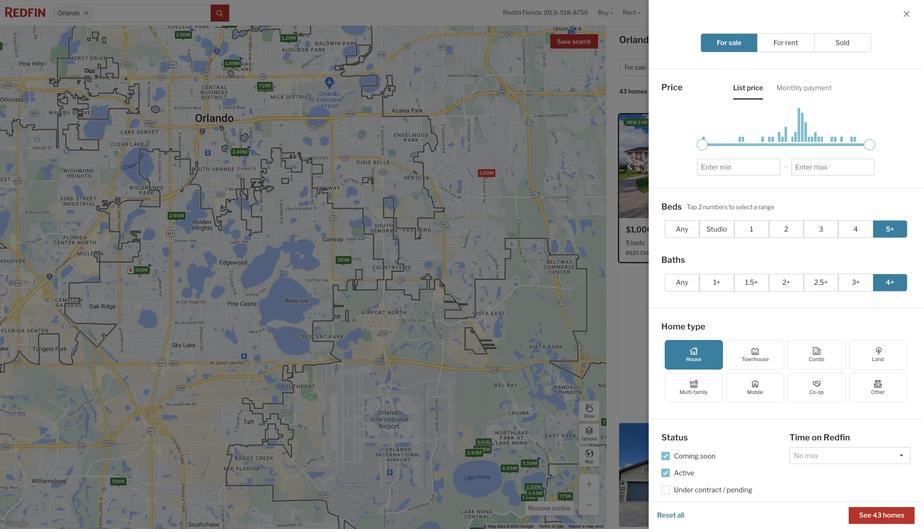 Task type: locate. For each thing, give the bounding box(es) containing it.
0 vertical spatial map
[[586, 459, 594, 465]]

2+
[[783, 279, 791, 287]]

photo of 1644 e livingston st, orlando, fl 32803 image
[[769, 114, 910, 218]]

ft
[[850, 240, 854, 247], [885, 240, 890, 247], [854, 394, 858, 401], [888, 394, 893, 401]]

1 horizontal spatial sale
[[729, 39, 742, 47]]

house left remove house image
[[711, 64, 729, 71]]

(lot) for 4,850 sq ft (lot)
[[891, 240, 902, 247]]

ago right 24
[[804, 120, 814, 125]]

5 for 4 baths
[[627, 240, 630, 247]]

4.5
[[799, 394, 808, 401]]

House checkbox
[[665, 341, 723, 370]]

ft left 7,479
[[854, 394, 858, 401]]

ft down 4 "option" at the right top of page
[[850, 240, 854, 247]]

maximum price slider
[[865, 139, 876, 150]]

/ left pending
[[724, 486, 726, 495]]

2 any from the top
[[677, 279, 689, 287]]

ave,
[[823, 405, 833, 411]]

redfin right on
[[824, 433, 851, 443]]

0 vertical spatial sale
[[729, 39, 742, 47]]

1 ago from the left
[[652, 120, 662, 125]]

1 horizontal spatial map
[[586, 459, 594, 465]]

for sale button
[[620, 59, 663, 76]]

0 horizontal spatial map
[[488, 525, 497, 529]]

for sale inside option
[[717, 39, 742, 47]]

park
[[792, 405, 803, 411]]

list box
[[790, 448, 911, 465]]

orlando, for 10275
[[834, 405, 854, 411]]

2 for hrs
[[639, 120, 641, 125]]

1 horizontal spatial house
[[711, 64, 729, 71]]

2 ago from the left
[[804, 120, 814, 125]]

estates
[[804, 405, 822, 411]]

reset all
[[658, 512, 685, 520]]

4+ right the 3+ radio
[[887, 279, 895, 287]]

a left map
[[583, 525, 585, 529]]

favorite button image
[[743, 225, 754, 236], [892, 225, 903, 236]]

0 vertical spatial price
[[672, 64, 686, 71]]

all
[[678, 512, 685, 520]]

options button
[[579, 424, 600, 445]]

Mobile checkbox
[[727, 373, 785, 403]]

2.5+ radio
[[804, 274, 839, 292]]

price up ':' on the right
[[672, 64, 686, 71]]

see
[[860, 512, 872, 520]]

ft for 7,479 sq ft (lot)
[[888, 394, 893, 401]]

1.43m
[[529, 491, 543, 497]]

map region
[[0, 16, 628, 530]]

43 right see
[[874, 512, 882, 520]]

4+ inside 4+ radio
[[887, 279, 895, 287]]

for left "rent"
[[774, 39, 785, 47]]

5+ inside option
[[887, 225, 895, 233]]

homes right see
[[884, 512, 905, 520]]

1 hrs from the left
[[642, 120, 651, 125]]

2 horizontal spatial fl
[[855, 405, 861, 411]]

0 horizontal spatial /
[[724, 486, 726, 495]]

contract
[[695, 486, 722, 495]]

:
[[671, 88, 672, 95]]

2 down 43 homes
[[639, 120, 641, 125]]

0 vertical spatial —
[[570, 30, 574, 36]]

sq right 4,850
[[877, 240, 884, 247]]

2 horizontal spatial orlando,
[[834, 405, 854, 411]]

1 horizontal spatial baths
[[809, 394, 825, 401]]

5+ inside button
[[753, 64, 761, 71]]

0 horizontal spatial 5+
[[753, 64, 761, 71]]

for
[[706, 34, 719, 45]]

fl left the "32825"
[[712, 250, 718, 257]]

sq right 2,499
[[842, 240, 849, 247]]

0 horizontal spatial 5 beds
[[627, 240, 645, 247]]

any up 8520 chickasaw farms ln, orlando, fl 32825
[[677, 225, 689, 233]]

ft for 2,499 sq ft
[[850, 240, 854, 247]]

new 24 hrs ago
[[777, 120, 814, 125]]

0 vertical spatial for sale
[[717, 39, 742, 47]]

1 horizontal spatial for sale
[[717, 39, 742, 47]]

0 vertical spatial baths
[[655, 240, 671, 247]]

1 horizontal spatial 3
[[854, 64, 858, 71]]

for up house button
[[717, 39, 728, 47]]

(lot) for 7,479 sq ft (lot)
[[894, 394, 905, 401]]

all filters • 3 button
[[808, 59, 863, 76]]

new left 24
[[777, 120, 787, 125]]

1 vertical spatial 5
[[776, 394, 780, 401]]

2 left 3 checkbox
[[785, 225, 789, 233]]

1 horizontal spatial 4
[[854, 225, 859, 233]]

0 horizontal spatial —
[[570, 30, 574, 36]]

a
[[755, 203, 758, 211], [583, 525, 585, 529]]

0 vertical spatial /
[[770, 64, 772, 71]]

1 any from the top
[[677, 225, 689, 233]]

1 vertical spatial 3
[[820, 225, 824, 233]]

0 vertical spatial (lot)
[[891, 240, 902, 247]]

option group
[[701, 33, 872, 52], [665, 221, 908, 238], [665, 274, 908, 292], [665, 341, 908, 403]]

for inside checkbox
[[774, 39, 785, 47]]

10275
[[776, 405, 791, 411]]

map inside button
[[586, 459, 594, 465]]

orlando, right "ln,"
[[691, 250, 711, 257]]

3 right "$939,000" on the top right of the page
[[820, 225, 824, 233]]

hrs down 43 homes
[[642, 120, 651, 125]]

0 horizontal spatial orlando,
[[620, 34, 657, 45]]

homes
[[672, 34, 704, 45]]

0 vertical spatial any
[[677, 225, 689, 233]]

orlando, up 'for sale' button
[[620, 34, 657, 45]]

a left "range"
[[755, 203, 758, 211]]

4 baths
[[650, 240, 671, 247]]

1 vertical spatial 4+
[[887, 279, 895, 287]]

1 horizontal spatial homes
[[884, 512, 905, 520]]

hrs right 24
[[794, 120, 803, 125]]

sort
[[658, 88, 671, 95]]

Any radio
[[665, 274, 700, 292]]

beds up 8520
[[632, 240, 645, 247]]

favorite button image for $1,000,000
[[743, 225, 754, 236]]

4,850
[[859, 240, 876, 247]]

1 favorite button image from the left
[[743, 225, 754, 236]]

1 vertical spatial 5 beds
[[776, 394, 794, 401]]

redfin left florida:
[[503, 9, 522, 16]]

any inside checkbox
[[677, 225, 689, 233]]

pending
[[727, 486, 753, 495]]

1 horizontal spatial redfin
[[824, 433, 851, 443]]

favorite button checkbox
[[892, 225, 903, 236]]

monthly payment element
[[777, 77, 833, 99]]

time
[[790, 433, 811, 443]]

sq for 7,479
[[880, 394, 887, 401]]

photo of 8520 chickasaw farms ln, orlando, fl 32825 image
[[620, 114, 761, 218]]

0 vertical spatial 5+
[[753, 64, 761, 71]]

fl left 32836
[[855, 405, 861, 411]]

2.40m
[[233, 149, 247, 155]]

(lot) right other
[[894, 394, 905, 401]]

0 vertical spatial beds
[[632, 240, 645, 247]]

fl
[[659, 34, 670, 45], [712, 250, 718, 257], [855, 405, 861, 411]]

4
[[854, 225, 859, 233], [650, 240, 654, 247]]

ft for 3,617 sq ft
[[854, 394, 858, 401]]

0 vertical spatial 1.00m
[[225, 60, 240, 66]]

house up multi-family option
[[687, 357, 702, 363]]

new for $939,000
[[777, 120, 787, 125]]

photo of 8430 adalina pl, orlando, fl 32827 image
[[769, 424, 910, 528]]

1 horizontal spatial 5 beds
[[776, 394, 794, 401]]

0 vertical spatial 4
[[854, 225, 859, 233]]

for sale
[[717, 39, 742, 47], [625, 64, 647, 71]]

(lot) down favorite button checkbox
[[891, 240, 902, 247]]

1 vertical spatial 43
[[874, 512, 882, 520]]

for sale up 43 homes
[[625, 64, 647, 71]]

3 inside 'button'
[[854, 64, 858, 71]]

0 horizontal spatial beds
[[632, 240, 645, 247]]

homes down 'for sale' button
[[629, 88, 648, 95]]

for sale inside button
[[625, 64, 647, 71]]

0 vertical spatial house
[[711, 64, 729, 71]]

new left the construction
[[777, 275, 787, 280]]

1 vertical spatial 1.00m
[[480, 170, 494, 176]]

any inside option
[[677, 279, 689, 287]]

0 vertical spatial 3
[[854, 64, 858, 71]]

0 horizontal spatial redfin
[[503, 9, 522, 16]]

0 horizontal spatial 5
[[627, 240, 630, 247]]

1 vertical spatial baths
[[809, 394, 825, 401]]

5 beds for 4 baths
[[627, 240, 645, 247]]

land
[[873, 357, 885, 363]]

2 vertical spatial orlando,
[[834, 405, 854, 411]]

1.00m
[[225, 60, 240, 66], [480, 170, 494, 176]]

8520 chickasaw farms ln, orlando, fl 32825
[[627, 250, 735, 257]]

save search button
[[551, 34, 599, 49]]

4 for 4
[[854, 225, 859, 233]]

fl for 8520
[[712, 250, 718, 257]]

1 horizontal spatial ago
[[804, 120, 814, 125]]

2 favorite button image from the left
[[892, 225, 903, 236]]

5 beds up 10275 in the right of the page
[[776, 394, 794, 401]]

1 vertical spatial house
[[687, 357, 702, 363]]

active
[[675, 470, 695, 478]]

2 vertical spatial fl
[[855, 405, 861, 411]]

4+ left the ba
[[774, 64, 781, 71]]

beds for 4.5 baths
[[781, 394, 794, 401]]

590k
[[112, 479, 125, 485]]

Enter min text field
[[702, 163, 777, 171]]

ago down sort
[[652, 120, 662, 125]]

map
[[586, 459, 594, 465], [488, 525, 497, 529]]

2.5+
[[815, 279, 829, 287]]

5 up 10275 in the right of the page
[[776, 394, 780, 401]]

any
[[677, 225, 689, 233], [677, 279, 689, 287]]

0 horizontal spatial 4
[[650, 240, 654, 247]]

2 inside 2 checkbox
[[785, 225, 789, 233]]

remove orlando image
[[84, 11, 89, 16]]

0 vertical spatial fl
[[659, 34, 670, 45]]

orlando, down 3,617 sq ft
[[834, 405, 854, 411]]

sq
[[842, 240, 849, 247], [877, 240, 884, 247], [846, 394, 853, 401], [880, 394, 887, 401]]

range
[[759, 203, 775, 211]]

sq right 3,617
[[846, 394, 853, 401]]

house inside checkbox
[[687, 357, 702, 363]]

1 horizontal spatial 1.00m
[[480, 170, 494, 176]]

of
[[552, 525, 556, 529]]

1.20m
[[282, 35, 296, 41]]

1 vertical spatial homes
[[884, 512, 905, 520]]

1 horizontal spatial 43
[[874, 512, 882, 520]]

3 right •
[[854, 64, 858, 71]]

2 hrs from the left
[[794, 120, 803, 125]]

For rent checkbox
[[758, 33, 815, 52]]

0 vertical spatial 5 beds
[[627, 240, 645, 247]]

2 horizontal spatial for
[[774, 39, 785, 47]]

1 vertical spatial 4
[[650, 240, 654, 247]]

1 horizontal spatial 5+
[[887, 225, 895, 233]]

0 vertical spatial 5
[[627, 240, 630, 247]]

1 horizontal spatial hrs
[[794, 120, 803, 125]]

5+ up 4,850 sq ft (lot)
[[887, 225, 895, 233]]

0 horizontal spatial baths
[[655, 240, 671, 247]]

1 horizontal spatial 2
[[699, 203, 703, 211]]

0 horizontal spatial 4+
[[774, 64, 781, 71]]

0 horizontal spatial favorite button image
[[743, 225, 754, 236]]

redfin
[[503, 9, 522, 16], [824, 433, 851, 443]]

new for $1,191,480
[[777, 275, 787, 280]]

4 up "chickasaw"
[[650, 240, 654, 247]]

1 vertical spatial fl
[[712, 250, 718, 257]]

1 horizontal spatial /
[[770, 64, 772, 71]]

sq right 7,479
[[880, 394, 887, 401]]

multi-family
[[680, 390, 709, 396]]

1 vertical spatial map
[[488, 525, 497, 529]]

Sold checkbox
[[815, 33, 872, 52]]

0 vertical spatial a
[[755, 203, 758, 211]]

reset all button
[[658, 508, 685, 525]]

5 beds up 8520
[[627, 240, 645, 247]]

/ for pending
[[724, 486, 726, 495]]

(813)-
[[544, 9, 561, 16]]

5
[[627, 240, 630, 247], [776, 394, 780, 401]]

chickasaw
[[641, 250, 666, 257]]

1 vertical spatial a
[[583, 525, 585, 529]]

construction
[[788, 275, 823, 280]]

1 horizontal spatial for
[[717, 39, 728, 47]]

favorite button image up 4,850 sq ft (lot)
[[892, 225, 903, 236]]

1 vertical spatial beds
[[781, 394, 794, 401]]

fl left homes on the right top of page
[[659, 34, 670, 45]]

43 down 'for sale' button
[[620, 88, 628, 95]]

bd
[[762, 64, 769, 71]]

map for map
[[586, 459, 594, 465]]

terms of use
[[539, 525, 564, 529]]

select
[[737, 203, 753, 211]]

5 up 8520
[[627, 240, 630, 247]]

for sale up house button
[[717, 39, 742, 47]]

studio
[[707, 225, 728, 233]]

favorite button checkbox
[[743, 225, 754, 236]]

For sale checkbox
[[701, 33, 758, 52]]

3 checkbox
[[804, 221, 839, 238]]

sale inside button
[[635, 64, 647, 71]]

see 43 homes button
[[850, 508, 916, 525]]

for up 43 homes
[[625, 64, 634, 71]]

0 vertical spatial 4+
[[774, 64, 781, 71]]

2 horizontal spatial 2
[[785, 225, 789, 233]]

monthly payment
[[777, 84, 833, 92]]

market
[[818, 37, 842, 45]]

fl for 10275
[[855, 405, 861, 411]]

multi-
[[680, 390, 694, 396]]

5+ checkbox
[[874, 221, 908, 238]]

1 checkbox
[[735, 221, 770, 238]]

error
[[596, 525, 605, 529]]

1 horizontal spatial beds
[[781, 394, 794, 401]]

32836
[[862, 405, 879, 411]]

4 up 2,499 sq ft
[[854, 225, 859, 233]]

map left data at right bottom
[[488, 525, 497, 529]]

orlando, fl homes for sale
[[620, 34, 740, 45]]

3+ radio
[[839, 274, 874, 292]]

save
[[558, 38, 572, 45]]

0 vertical spatial homes
[[629, 88, 648, 95]]

0 vertical spatial orlando,
[[620, 34, 657, 45]]

1 horizontal spatial fl
[[712, 250, 718, 257]]

0 horizontal spatial for sale
[[625, 64, 647, 71]]

1 horizontal spatial a
[[755, 203, 758, 211]]

beds up 10275 in the right of the page
[[781, 394, 794, 401]]

0 horizontal spatial hrs
[[642, 120, 651, 125]]

/
[[770, 64, 772, 71], [724, 486, 726, 495]]

0 horizontal spatial 1.00m
[[225, 60, 240, 66]]

1 vertical spatial /
[[724, 486, 726, 495]]

1 vertical spatial —
[[784, 164, 789, 170]]

1 horizontal spatial 5
[[776, 394, 780, 401]]

for inside option
[[717, 39, 728, 47]]

draw button
[[579, 401, 600, 422]]

ago for new 24 hrs ago
[[804, 120, 814, 125]]

1 vertical spatial any
[[677, 279, 689, 287]]

sale right for
[[729, 39, 742, 47]]

2 for numbers
[[699, 203, 703, 211]]

ft right other
[[888, 394, 893, 401]]

2 right tap
[[699, 203, 703, 211]]

3,617
[[829, 394, 845, 401]]

1.5+ radio
[[735, 274, 770, 292]]

/ inside the 5+ bd / 4+ ba button
[[770, 64, 772, 71]]

insights
[[843, 37, 869, 45]]

0 horizontal spatial for
[[625, 64, 634, 71]]

price down 'price' button on the right top of page
[[662, 82, 683, 93]]

4 inside "option"
[[854, 225, 859, 233]]

numbers
[[704, 203, 728, 211]]

terms of use link
[[539, 525, 564, 529]]

/ right bd
[[770, 64, 772, 71]]

report a map error link
[[569, 525, 605, 529]]

ft down 5+ option
[[885, 240, 890, 247]]

1 vertical spatial orlando,
[[691, 250, 711, 257]]

1 vertical spatial for sale
[[625, 64, 647, 71]]

7,479 sq ft (lot)
[[863, 394, 905, 401]]

list price
[[734, 84, 764, 92]]

500k
[[135, 267, 148, 273]]

3
[[854, 64, 858, 71], [820, 225, 824, 233]]

7,479
[[863, 394, 879, 401]]

0 horizontal spatial sale
[[635, 64, 647, 71]]

5 beds
[[627, 240, 645, 247], [776, 394, 794, 401]]

payment
[[805, 84, 833, 92]]

1 horizontal spatial favorite button image
[[892, 225, 903, 236]]

sq for 4,850
[[877, 240, 884, 247]]

any down baths at the right of page
[[677, 279, 689, 287]]

2 vertical spatial 2
[[785, 225, 789, 233]]

0 vertical spatial redfin
[[503, 9, 522, 16]]

5+ left bd
[[753, 64, 761, 71]]

0 horizontal spatial 43
[[620, 88, 628, 95]]

map down options
[[586, 459, 594, 465]]

0 horizontal spatial homes
[[629, 88, 648, 95]]

favorite button image down select
[[743, 225, 754, 236]]

0 horizontal spatial ago
[[652, 120, 662, 125]]

sale up 43 homes
[[635, 64, 647, 71]]

0 horizontal spatial 3
[[820, 225, 824, 233]]

sold
[[836, 39, 850, 47]]

Studio checkbox
[[700, 221, 735, 238]]

1 vertical spatial sale
[[635, 64, 647, 71]]



Task type: describe. For each thing, give the bounding box(es) containing it.
under
[[675, 486, 694, 495]]

0 vertical spatial 43
[[620, 88, 628, 95]]

4 checkbox
[[839, 221, 874, 238]]

ba
[[782, 64, 789, 71]]

1 horizontal spatial —
[[784, 164, 789, 170]]

43 homes
[[620, 88, 648, 95]]

for for for sale option
[[717, 39, 728, 47]]

coming
[[675, 453, 699, 461]]

sale inside option
[[729, 39, 742, 47]]

350k
[[337, 257, 350, 263]]

Multi-family checkbox
[[665, 373, 723, 403]]

sq for 2,499
[[842, 240, 849, 247]]

new down 43 homes
[[627, 120, 638, 125]]

florida:
[[523, 9, 543, 16]]

3.98m
[[476, 447, 490, 453]]

tap 2 numbers to select a range
[[688, 203, 775, 211]]

use
[[557, 525, 564, 529]]

5+ for 5+ bd / 4+ ba
[[753, 64, 761, 71]]

terms
[[539, 525, 551, 529]]

ago for new 2 hrs ago
[[652, 120, 662, 125]]

market insights link
[[818, 27, 869, 46]]

baths for 4.5 baths
[[809, 394, 825, 401]]

beds
[[662, 202, 683, 212]]

other
[[872, 390, 886, 396]]

price
[[748, 84, 764, 92]]

0 horizontal spatial a
[[583, 525, 585, 529]]

co-op
[[810, 390, 825, 396]]

2.43m
[[467, 450, 482, 456]]

photo of 10909 lemon lake blvd, orlando, fl 32836 image
[[620, 424, 761, 528]]

condo
[[810, 357, 825, 363]]

recommended button
[[672, 88, 723, 96]]

beds for 4 baths
[[632, 240, 645, 247]]

1
[[751, 225, 754, 233]]

939k
[[259, 84, 272, 90]]

map data ©2023 google
[[488, 525, 534, 529]]

homes inside button
[[884, 512, 905, 520]]

739k
[[603, 419, 615, 425]]

2 checkbox
[[770, 221, 804, 238]]

Co-op checkbox
[[788, 373, 846, 403]]

rent
[[786, 39, 799, 47]]

any for studio
[[677, 225, 689, 233]]

Condo checkbox
[[788, 341, 846, 370]]

remove outline
[[529, 505, 571, 512]]

Any checkbox
[[665, 221, 700, 238]]

43 inside see 43 homes button
[[874, 512, 882, 520]]

10275 park estates ave, orlando, fl 32836
[[776, 405, 879, 411]]

©2023
[[507, 525, 520, 529]]

3 inside checkbox
[[820, 225, 824, 233]]

mobile
[[748, 390, 764, 396]]

1 vertical spatial price
[[662, 82, 683, 93]]

minimum price slider
[[698, 139, 708, 150]]

family
[[694, 390, 709, 396]]

for for the 'for rent' checkbox
[[774, 39, 785, 47]]

remove
[[529, 505, 551, 512]]

save search
[[558, 38, 591, 45]]

google image
[[2, 519, 30, 530]]

to
[[730, 203, 735, 211]]

baths for 4 baths
[[655, 240, 671, 247]]

4+ radio
[[874, 274, 908, 292]]

filters
[[833, 64, 849, 71]]

status
[[662, 433, 689, 443]]

price inside 'price' button
[[672, 64, 686, 71]]

5 beds for 4.5 baths
[[776, 394, 794, 401]]

option group containing house
[[665, 341, 908, 403]]

tap
[[688, 203, 698, 211]]

5+ bd / 4+ ba button
[[748, 59, 805, 76]]

list price element
[[734, 77, 764, 99]]

sort : recommended
[[658, 88, 716, 95]]

•
[[851, 64, 852, 71]]

farms
[[667, 250, 682, 257]]

orlando, for 8520
[[691, 250, 711, 257]]

Land checkbox
[[850, 341, 908, 370]]

3,617 sq ft
[[829, 394, 858, 401]]

— inside the map region
[[570, 30, 574, 36]]

2,499
[[824, 240, 841, 247]]

co-
[[810, 390, 819, 396]]

house button
[[705, 59, 744, 76]]

remove 5+ bd / 4+ ba image
[[793, 65, 798, 70]]

report
[[569, 525, 582, 529]]

for inside button
[[625, 64, 634, 71]]

op
[[819, 390, 825, 396]]

1 vertical spatial redfin
[[824, 433, 851, 443]]

Townhouse checkbox
[[727, 341, 785, 370]]

google
[[521, 525, 534, 529]]

775k
[[560, 494, 572, 500]]

4+ inside the 5+ bd / 4+ ba button
[[774, 64, 781, 71]]

search
[[573, 38, 591, 45]]

all
[[824, 64, 831, 71]]

4,850 sq ft (lot)
[[859, 240, 902, 247]]

2,499 sq ft
[[824, 240, 854, 247]]

1+ radio
[[700, 274, 735, 292]]

32825
[[719, 250, 735, 257]]

monthly
[[777, 84, 803, 92]]

for rent
[[774, 39, 799, 47]]

815k
[[223, 20, 235, 26]]

1.5+
[[746, 279, 759, 287]]

map for map data ©2023 google
[[488, 525, 497, 529]]

price button
[[666, 59, 702, 76]]

option group containing for sale
[[701, 33, 872, 52]]

remove outline button
[[526, 502, 574, 516]]

3+
[[853, 279, 861, 287]]

photo of 10275 park estates ave, orlando, fl 32836 image
[[769, 269, 910, 373]]

ln,
[[683, 250, 690, 257]]

favorite button image for $939,000
[[892, 225, 903, 236]]

4 for 4 baths
[[650, 240, 654, 247]]

720k
[[259, 82, 271, 88]]

previous button image
[[627, 162, 635, 171]]

house inside button
[[711, 64, 729, 71]]

$939,000
[[776, 226, 814, 234]]

Enter max text field
[[796, 163, 872, 171]]

new 2 hrs ago
[[627, 120, 662, 125]]

|
[[872, 37, 874, 45]]

orlando
[[58, 9, 80, 17]]

outline
[[552, 505, 571, 512]]

1.70m
[[523, 495, 537, 501]]

remove house image
[[733, 65, 738, 70]]

/ for 4+
[[770, 64, 772, 71]]

0 horizontal spatial fl
[[659, 34, 670, 45]]

hrs for 2
[[642, 120, 651, 125]]

any for 1+
[[677, 279, 689, 287]]

draw
[[585, 414, 595, 419]]

townhouse
[[742, 357, 770, 363]]

5 for 4.5 baths
[[776, 394, 780, 401]]

1.75m
[[555, 503, 569, 509]]

ft for 4,850 sq ft (lot)
[[885, 240, 890, 247]]

submit search image
[[217, 10, 223, 17]]

Other checkbox
[[850, 373, 908, 403]]

hrs for 24
[[794, 120, 803, 125]]

1+
[[714, 279, 721, 287]]

sale
[[720, 34, 740, 45]]

sq for 3,617
[[846, 394, 853, 401]]

2+ radio
[[770, 274, 804, 292]]

5.50m
[[523, 461, 538, 466]]

home type
[[662, 322, 706, 332]]

5+ for 5+
[[887, 225, 895, 233]]



Task type: vqa. For each thing, say whether or not it's contained in the screenshot.
The Pm corresponding to 12:30 pm
no



